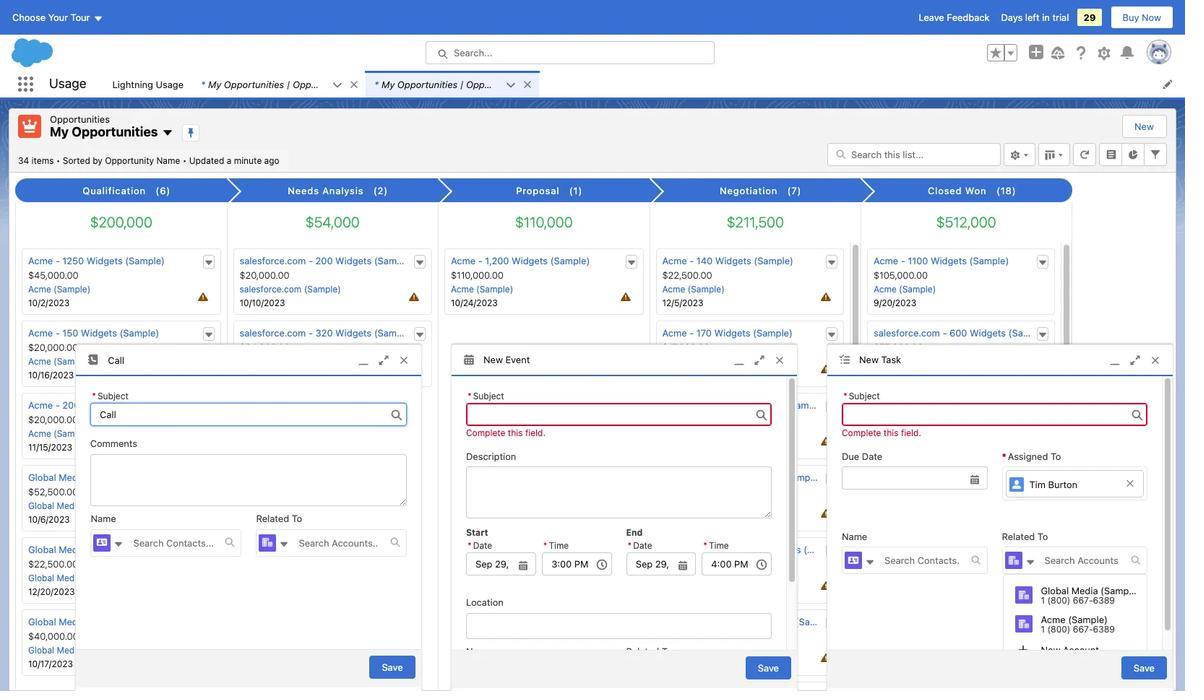 Task type: vqa. For each thing, say whether or not it's contained in the screenshot.
(Or
no



Task type: locate. For each thing, give the bounding box(es) containing it.
- inside 'global media - 1750 widgets (sample) $52,500.00 global media (sample) 10/6/2023'
[[88, 472, 92, 484]]

1 vertical spatial related to
[[1002, 531, 1048, 542]]

subject
[[97, 391, 128, 402], [473, 391, 504, 402], [849, 391, 880, 402]]

- for acme - 1,200 widgets (sample)
[[478, 255, 483, 267]]

1 * subject from the left
[[92, 391, 128, 402]]

acme (sample) link for 1100
[[874, 284, 936, 295]]

(sample) down 210
[[727, 645, 764, 656]]

(sample) down 1,000
[[727, 573, 764, 584]]

widgets for acme - 1100 widgets (sample)
[[931, 255, 967, 267]]

(sample) inside the $100,000.00 salesforce.com (sample)
[[727, 573, 764, 584]]

Description text field
[[466, 467, 772, 519]]

|
[[287, 78, 290, 90], [460, 78, 464, 90]]

closed
[[928, 185, 962, 197]]

1 save from the left
[[382, 662, 403, 674]]

1 (800) from the top
[[1047, 595, 1071, 606]]

* date down start
[[468, 541, 492, 551]]

acme - 300 widgets (sample) link
[[874, 544, 1006, 556]]

related inside new event dialog
[[626, 646, 659, 657]]

1 horizontal spatial complete this field.
[[842, 428, 921, 438]]

complete this field. inside new task dialog
[[842, 428, 921, 438]]

Related To text field
[[1036, 548, 1131, 574]]

save inside new event dialog
[[758, 662, 779, 674]]

12/5/2023
[[662, 298, 704, 309]]

salesforce.com - 1,000 widgets (sample) link
[[662, 544, 843, 556]]

acme inside acme (sample) 1 (800) 667-6389
[[1041, 614, 1066, 626]]

* subject inside call 'dialog'
[[92, 391, 128, 402]]

1 horizontal spatial usage
[[156, 78, 184, 90]]

(sample) right 300
[[967, 544, 1006, 556]]

contacts image
[[845, 552, 862, 570]]

acme inside $20,000.00 acme (sample) 11/15/2023
[[28, 429, 51, 439]]

widgets for acme - 170 widgets (sample)
[[714, 327, 751, 339]]

0 horizontal spatial $22,500.00
[[28, 559, 78, 570]]

widgets for salesforce.com - 320 widgets (sample)
[[335, 327, 372, 339]]

global media - 80 widgets (sample) link
[[662, 472, 822, 484]]

salesforce.com up $100,000.00
[[662, 544, 729, 556]]

complete this field. inside new event dialog
[[466, 428, 546, 438]]

my for first list item from the left
[[208, 78, 221, 90]]

acme up the 10/24/2023
[[451, 284, 474, 295]]

0 horizontal spatial save button
[[370, 657, 416, 680]]

2 | from the left
[[460, 78, 464, 90]]

name text field for new task
[[876, 548, 971, 574]]

acme up the 11/15/2023
[[28, 429, 51, 439]]

acme (sample) link for 200
[[28, 429, 90, 439]]

None text field
[[466, 403, 772, 426], [842, 467, 988, 490], [466, 553, 536, 576], [466, 403, 772, 426], [842, 467, 988, 490], [466, 553, 536, 576]]

1 * my opportunities | opportunities from the left
[[201, 78, 353, 90]]

global down $19,500.00
[[662, 429, 688, 439]]

salesforce.com inside $75,000.00 salesforce.com (sample) 3/22/2023
[[874, 356, 936, 367]]

2 subject from the left
[[473, 391, 504, 402]]

account image
[[1015, 587, 1032, 604], [1015, 616, 1032, 633]]

1 horizontal spatial save
[[758, 662, 779, 674]]

widgets for acme - 1250 widgets (sample)
[[86, 255, 123, 267]]

salesforce.com
[[240, 255, 306, 267], [240, 284, 302, 295], [240, 327, 306, 339], [874, 327, 940, 339], [874, 356, 936, 367], [662, 544, 729, 556], [662, 573, 724, 584], [662, 617, 729, 628], [874, 617, 940, 628], [662, 645, 724, 656], [874, 645, 936, 656]]

1 horizontal spatial 200
[[95, 544, 112, 556]]

(sample) down the salesforce.com - 200 widgets (sample)
[[304, 284, 341, 295]]

global media (sample) 1 (800) 667-6389
[[1041, 585, 1140, 606]]

to up related to text field on the bottom of page
[[1038, 531, 1048, 542]]

0 vertical spatial 200
[[316, 255, 333, 267]]

1 horizontal spatial complete
[[842, 428, 881, 438]]

$36,000.00
[[874, 559, 924, 570]]

* subject inside new event dialog
[[468, 391, 504, 402]]

salesforce.com down $100,000.00
[[662, 573, 724, 584]]

(sample) down $105,000.00
[[899, 284, 936, 295]]

media down $52,500.00
[[57, 501, 82, 512]]

acme - 150 widgets (sample) link
[[28, 327, 159, 339]]

to right assigned
[[1051, 451, 1061, 462]]

350
[[950, 617, 967, 628]]

buy now
[[1123, 12, 1161, 23]]

- up $20,000.00 acme (sample) 11/15/2023
[[55, 400, 60, 411]]

my
[[208, 78, 221, 90], [382, 78, 395, 90], [50, 124, 69, 139]]

- left 650
[[901, 400, 905, 411]]

new inside 'new account' option
[[1041, 645, 1060, 656]]

650
[[908, 400, 925, 411]]

* time
[[543, 541, 569, 551], [703, 541, 729, 551]]

(sample) down $110,000
[[550, 255, 590, 267]]

this for task
[[884, 428, 899, 438]]

Search My Opportunities list view. search field
[[827, 143, 1001, 166]]

field. for new task
[[901, 428, 921, 438]]

new inside the new event link
[[483, 354, 503, 366]]

this for event
[[508, 428, 523, 438]]

(sample) right 400
[[154, 617, 193, 628]]

1 vertical spatial account image
[[1015, 616, 1032, 633]]

save for task
[[1134, 662, 1155, 674]]

0 horizontal spatial |
[[287, 78, 290, 90]]

2 horizontal spatial related to
[[1002, 531, 1048, 542]]

0 horizontal spatial •
[[56, 155, 60, 166]]

related
[[256, 513, 289, 525], [1002, 531, 1035, 542], [626, 646, 659, 657]]

$20,000.00 inside $20,000.00 salesforce.com (sample) 10/10/2023
[[240, 270, 290, 281]]

(sample) up 12/5/2023
[[688, 284, 725, 295]]

1 account image from the top
[[1015, 587, 1032, 604]]

subject for new event
[[473, 391, 504, 402]]

save button inside new task dialog
[[1122, 657, 1167, 680]]

1 complete this field. from the left
[[466, 428, 546, 438]]

1 | from the left
[[287, 78, 290, 90]]

related to for call
[[256, 513, 302, 525]]

(sample) inside $20,000.00 salesforce.com (sample)
[[727, 645, 764, 656]]

related to inside call 'dialog'
[[256, 513, 302, 525]]

acme up $50,000.00
[[874, 472, 898, 484]]

3/22/2023
[[874, 370, 916, 381]]

acme - 650 widgets (sample) link
[[874, 400, 1006, 411]]

media inside global media (sample) 1 (800) 667-6389
[[1072, 585, 1098, 597]]

name up contacts icon
[[90, 513, 116, 525]]

Related To text field
[[290, 530, 390, 556]]

0 horizontal spatial this
[[508, 428, 523, 438]]

Name text field
[[124, 530, 225, 556], [876, 548, 971, 574]]

global media (sample) link up 12/20/2023
[[28, 573, 121, 584]]

0 vertical spatial related
[[256, 513, 289, 525]]

list box inside new task dialog
[[1003, 575, 1147, 669]]

widgets up comments
[[82, 400, 118, 411]]

1 horizontal spatial name text field
[[876, 548, 971, 574]]

(sample) down 350
[[938, 645, 975, 656]]

1
[[1041, 595, 1045, 606], [1041, 624, 1045, 635]]

1 inside acme (sample) 1 (800) 667-6389
[[1041, 624, 1045, 635]]

subject down "new event"
[[473, 391, 504, 402]]

list box containing global media (sample)
[[1003, 575, 1147, 669]]

(sample) down global media (sample) 1 (800) 667-6389
[[1068, 614, 1108, 626]]

1 horizontal spatial $22,500.00
[[662, 270, 712, 281]]

(sample) inside $110,000.00 acme (sample) 10/24/2023
[[476, 284, 513, 295]]

acme - 150 widgets (sample)
[[28, 327, 159, 339]]

widgets for salesforce.com - 600 widgets (sample)
[[970, 327, 1006, 339]]

acme
[[28, 255, 53, 267], [451, 255, 476, 267], [662, 255, 687, 267], [874, 255, 898, 267], [28, 284, 51, 295], [451, 284, 474, 295], [662, 284, 685, 295], [874, 284, 897, 295], [28, 327, 53, 339], [662, 327, 687, 339], [28, 356, 51, 367], [28, 400, 53, 411], [874, 400, 898, 411], [28, 429, 51, 439], [874, 429, 897, 439], [874, 472, 898, 484], [874, 544, 898, 556], [874, 573, 897, 584], [1041, 614, 1066, 626]]

- left contacts icon
[[88, 544, 92, 556]]

1 * time from the left
[[543, 541, 569, 551]]

2 6389 from the top
[[1093, 624, 1115, 635]]

acme - 1,200 widgets (sample) link
[[451, 255, 590, 267]]

2 horizontal spatial date
[[862, 451, 883, 462]]

opportunity
[[105, 155, 154, 166]]

new for new task
[[859, 354, 879, 366]]

1 vertical spatial 1
[[1041, 624, 1045, 635]]

acme (sample) link down $105,000.00
[[874, 284, 936, 295]]

lightning usage link
[[104, 71, 192, 98]]

call
[[108, 354, 124, 366]]

3 save button from the left
[[1122, 657, 1167, 680]]

(sample) right 180
[[786, 400, 826, 411]]

$20,000.00 for salesforce.com - 200 widgets (sample)
[[240, 270, 290, 281]]

in
[[1042, 12, 1050, 23]]

$211,500
[[727, 214, 784, 231]]

widgets right 400
[[115, 617, 151, 628]]

2 time from the left
[[709, 541, 729, 551]]

• left updated
[[183, 155, 187, 166]]

0 horizontal spatial subject
[[97, 391, 128, 402]]

qualification
[[83, 185, 146, 197]]

2 complete from the left
[[842, 428, 881, 438]]

(sample) inside $22,500.00 acme (sample) 12/5/2023
[[688, 284, 725, 295]]

trial
[[1053, 12, 1069, 23]]

related inside new task dialog
[[1002, 531, 1035, 542]]

2 horizontal spatial 200
[[316, 255, 333, 267]]

widgets
[[86, 255, 123, 267], [335, 255, 372, 267], [512, 255, 548, 267], [715, 255, 751, 267], [931, 255, 967, 267], [81, 327, 117, 339], [335, 327, 372, 339], [714, 327, 751, 339], [970, 327, 1006, 339], [82, 400, 118, 411], [748, 400, 784, 411], [928, 400, 964, 411], [119, 472, 155, 484], [743, 472, 780, 484], [928, 472, 964, 484], [115, 544, 151, 556], [765, 544, 801, 556], [928, 544, 964, 556], [115, 617, 151, 628], [757, 617, 793, 628], [970, 617, 1006, 628]]

related to inside new task dialog
[[1002, 531, 1048, 542]]

0 vertical spatial 6389
[[1093, 595, 1115, 606]]

1 vertical spatial 6389
[[1093, 624, 1115, 635]]

2 (800) from the top
[[1047, 624, 1071, 635]]

this inside new event dialog
[[508, 428, 523, 438]]

1 vertical spatial $22,500.00
[[28, 559, 78, 570]]

complete inside new event dialog
[[466, 428, 505, 438]]

0 horizontal spatial * date
[[468, 541, 492, 551]]

$20,000.00 inside $20,000.00 acme (sample) 10/16/2023
[[28, 342, 78, 353]]

400
[[95, 617, 113, 628]]

0 vertical spatial related to
[[256, 513, 302, 525]]

0 vertical spatial 1
[[1041, 595, 1045, 606]]

- left 80
[[722, 472, 726, 484]]

global media - 200 widgets (sample) link
[[28, 544, 193, 556]]

group down 'end'
[[626, 540, 696, 576]]

salesforce.com (sample) link down $100,000.00
[[662, 573, 764, 584]]

field. inside new event dialog
[[525, 428, 546, 438]]

1 field. from the left
[[525, 428, 546, 438]]

needs analysis
[[288, 185, 364, 197]]

(sample) inside $45,000.00 acme (sample) 10/2/2023
[[54, 284, 90, 295]]

widgets right 600
[[970, 327, 1006, 339]]

- for acme - 1100 widgets (sample)
[[901, 255, 905, 267]]

1 horizontal spatial time
[[709, 541, 729, 551]]

1 horizontal spatial group
[[626, 540, 696, 576]]

related to up accounts image
[[256, 513, 302, 525]]

list box
[[1003, 575, 1147, 669]]

salesforce.com (sample) link down 210
[[662, 645, 764, 656]]

acme (sample) link down $45,000.00
[[28, 284, 90, 295]]

1 1 from the top
[[1041, 595, 1045, 606]]

1 horizontal spatial field.
[[901, 428, 921, 438]]

-
[[55, 255, 60, 267], [309, 255, 313, 267], [478, 255, 483, 267], [690, 255, 694, 267], [901, 255, 905, 267], [55, 327, 60, 339], [309, 327, 313, 339], [690, 327, 694, 339], [943, 327, 947, 339], [55, 400, 60, 411], [722, 400, 726, 411], [901, 400, 905, 411], [88, 472, 92, 484], [722, 472, 726, 484], [901, 472, 905, 484], [88, 544, 92, 556], [731, 544, 736, 556], [901, 544, 905, 556], [88, 617, 92, 628], [731, 617, 736, 628], [943, 617, 947, 628]]

leave feedback
[[919, 12, 990, 23]]

2 horizontal spatial related
[[1002, 531, 1035, 542]]

new event dialog
[[451, 345, 798, 692]]

1 subject from the left
[[97, 391, 128, 402]]

1 horizontal spatial save button
[[746, 657, 791, 680]]

- left 210
[[731, 617, 736, 628]]

time
[[549, 541, 569, 551], [709, 541, 729, 551]]

1 horizontal spatial related
[[626, 646, 659, 657]]

- left 150
[[55, 327, 60, 339]]

tim burton link
[[1006, 471, 1144, 498]]

6389 up acme (sample) 1 (800) 667-6389
[[1093, 595, 1115, 606]]

* my opportunities | opportunities
[[201, 78, 353, 90], [374, 78, 526, 90]]

usage inside lightning usage "link"
[[156, 78, 184, 90]]

2 vertical spatial related to
[[626, 646, 672, 657]]

- for acme - 1250 widgets (sample)
[[55, 255, 60, 267]]

1 horizontal spatial * time
[[703, 541, 729, 551]]

global media - 80 widgets (sample)
[[662, 472, 822, 484]]

0 horizontal spatial time
[[549, 541, 569, 551]]

* time for start
[[543, 541, 569, 551]]

$20,000.00 salesforce.com (sample) 10/10/2023
[[240, 270, 341, 309]]

assigned to
[[1008, 451, 1061, 462]]

* subject down 3/22/2023
[[843, 391, 880, 402]]

acme (sample) 1 (800) 667-6389
[[1041, 614, 1115, 635]]

- up $20,000.00 salesforce.com (sample) 10/10/2023
[[309, 255, 313, 267]]

to inside call 'dialog'
[[291, 513, 302, 525]]

2 • from the left
[[183, 155, 187, 166]]

•
[[56, 155, 60, 166], [183, 155, 187, 166]]

salesforce.com (sample)
[[874, 645, 975, 656]]

save for event
[[758, 662, 779, 674]]

acme (sample) link for 150
[[28, 356, 90, 367]]

subject inside new event dialog
[[473, 391, 504, 402]]

acme inside $36,000.00 acme (sample)
[[874, 573, 897, 584]]

$40,000.00
[[28, 631, 79, 643]]

0 vertical spatial account image
[[1015, 587, 1032, 604]]

acme down $60,000.00
[[874, 429, 897, 439]]

global up 10/17/2023
[[28, 645, 54, 656]]

1 vertical spatial (800)
[[1047, 624, 1071, 635]]

*
[[201, 78, 205, 90], [374, 78, 379, 90], [92, 391, 96, 402], [468, 391, 472, 402], [843, 391, 847, 402], [1002, 451, 1007, 462], [468, 541, 472, 551], [543, 541, 547, 551], [628, 541, 632, 551], [703, 541, 707, 551]]

None text field
[[90, 403, 407, 426], [842, 403, 1148, 426], [626, 553, 696, 576], [90, 403, 407, 426], [842, 403, 1148, 426], [626, 553, 696, 576]]

complete this field. up the 'description'
[[466, 428, 546, 438]]

time for start
[[549, 541, 569, 551]]

acme inside $22,500.00 acme (sample) 12/5/2023
[[662, 284, 685, 295]]

1 horizontal spatial date
[[633, 541, 652, 551]]

0 vertical spatial $22,500.00
[[662, 270, 712, 281]]

* subject inside new task dialog
[[843, 391, 880, 402]]

widgets right "170" at the right top
[[714, 327, 751, 339]]

2 horizontal spatial save button
[[1122, 657, 1167, 680]]

$20,000.00 down 'salesforce.com - 210 widgets (sample)'
[[662, 631, 712, 643]]

acme (sample) link down $60,000.00
[[874, 429, 936, 439]]

2 horizontal spatial save
[[1134, 662, 1155, 674]]

$110,000.00 acme (sample) 10/24/2023
[[451, 270, 513, 309]]

667- inside global media (sample) 1 (800) 667-6389
[[1073, 595, 1093, 606]]

200 up $20,000.00 acme (sample) 11/15/2023
[[62, 400, 80, 411]]

667- up acme (sample) 1 (800) 667-6389
[[1073, 595, 1093, 606]]

this inside new task dialog
[[884, 428, 899, 438]]

0 horizontal spatial field.
[[525, 428, 546, 438]]

0 horizontal spatial * subject
[[92, 391, 128, 402]]

(6)
[[156, 185, 171, 197]]

1 time from the left
[[549, 541, 569, 551]]

1 horizontal spatial * subject
[[468, 391, 504, 402]]

salesforce.com (sample) link
[[240, 284, 341, 295], [874, 356, 975, 367], [662, 573, 764, 584], [662, 645, 764, 656], [874, 645, 975, 656]]

0 horizontal spatial 200
[[62, 400, 80, 411]]

(sample) down related to text field on the bottom of page
[[1101, 585, 1140, 597]]

None search field
[[827, 143, 1001, 166]]

salesforce.com (sample) link down 350
[[874, 645, 975, 656]]

my for 2nd list item from the left
[[382, 78, 395, 90]]

- up $110,000.00
[[478, 255, 483, 267]]

acme (sample) link for 1250
[[28, 284, 90, 295]]

0 horizontal spatial related to
[[256, 513, 302, 525]]

related for call
[[256, 513, 289, 525]]

widgets right contacts icon
[[115, 544, 151, 556]]

2 * date from the left
[[628, 541, 652, 551]]

2 horizontal spatial subject
[[849, 391, 880, 402]]

2 horizontal spatial my
[[382, 78, 395, 90]]

1 horizontal spatial subject
[[473, 391, 504, 402]]

$20,000.00 salesforce.com (sample)
[[662, 631, 764, 656]]

9/20/2023
[[874, 298, 917, 309]]

1 667- from the top
[[1073, 595, 1093, 606]]

1 vertical spatial 667-
[[1073, 624, 1093, 635]]

group down start
[[466, 540, 536, 576]]

1 save button from the left
[[370, 657, 416, 680]]

- for salesforce.com - 210 widgets (sample)
[[731, 617, 736, 628]]

list item
[[192, 71, 366, 98], [366, 71, 539, 98]]

new inside new 'button'
[[1135, 121, 1154, 132]]

1 6389 from the top
[[1093, 595, 1115, 606]]

1 * date from the left
[[468, 541, 492, 551]]

salesforce.com (sample) link up the 10/10/2023
[[240, 284, 341, 295]]

complete this field. for event
[[466, 428, 546, 438]]

2 vertical spatial related
[[626, 646, 659, 657]]

related to down location text box
[[626, 646, 672, 657]]

0 horizontal spatial group
[[466, 540, 536, 576]]

related up accounts image
[[256, 513, 289, 525]]

2 1 from the top
[[1041, 624, 1045, 635]]

new for new event
[[483, 354, 503, 366]]

$22,500.00 global media (sample) 12/20/2023
[[28, 559, 121, 598]]

widgets right 140
[[715, 255, 751, 267]]

salesforce.com - 350 widgets (sample) link
[[874, 617, 1048, 628]]

- for salesforce.com - 320 widgets (sample)
[[309, 327, 313, 339]]

media inside $22,500.00 global media (sample) 12/20/2023
[[57, 573, 82, 584]]

acme inside $45,000.00 acme (sample) 10/2/2023
[[28, 284, 51, 295]]

widgets right 150
[[81, 327, 117, 339]]

salesforce.com up the 10/10/2023
[[240, 284, 302, 295]]

days
[[1001, 12, 1023, 23]]

new for new account
[[1041, 645, 1060, 656]]

salesforce.com inside $20,000.00 salesforce.com (sample) 10/10/2023
[[240, 284, 302, 295]]

0 vertical spatial (800)
[[1047, 595, 1071, 606]]

(sample) inside $105,000.00 acme (sample) 9/20/2023
[[899, 284, 936, 295]]

(sample) down new task link in the right of the page
[[967, 400, 1006, 411]]

buy
[[1123, 12, 1139, 23]]

2 vertical spatial 200
[[95, 544, 112, 556]]

widgets for salesforce.com - 200 widgets (sample)
[[335, 255, 372, 267]]

salesforce.com up $34,000.00 in the left of the page
[[240, 327, 306, 339]]

(800) up new account
[[1047, 624, 1071, 635]]

(800)
[[1047, 595, 1071, 606], [1047, 624, 1071, 635]]

$22,500.00 inside $22,500.00 global media (sample) 12/20/2023
[[28, 559, 78, 570]]

comments
[[90, 438, 138, 450]]

widgets for acme - 300 widgets (sample)
[[928, 544, 964, 556]]

$22,500.00 inside $22,500.00 acme (sample) 12/5/2023
[[662, 270, 712, 281]]

1 horizontal spatial * date
[[628, 541, 652, 551]]

to down location text box
[[662, 646, 672, 657]]

date for end
[[633, 541, 652, 551]]

complete for new event
[[466, 428, 505, 438]]

140
[[697, 255, 713, 267]]

0 horizontal spatial related
[[256, 513, 289, 525]]

| for first list item from the left
[[287, 78, 290, 90]]

complete up due date
[[842, 428, 881, 438]]

acme (sample) link down $110,000.00
[[451, 284, 513, 295]]

related inside call 'dialog'
[[256, 513, 289, 525]]

0 horizontal spatial * time
[[543, 541, 569, 551]]

acme (sample) link up 12/5/2023
[[662, 284, 725, 295]]

new inside new task link
[[859, 354, 879, 366]]

6389
[[1093, 595, 1115, 606], [1093, 624, 1115, 635]]

save inside new task dialog
[[1134, 662, 1155, 674]]

* my opportunities | opportunities for 2nd list item from the left
[[374, 78, 526, 90]]

save button inside new event dialog
[[746, 657, 791, 680]]

group
[[987, 44, 1018, 61], [466, 540, 536, 576], [626, 540, 696, 576]]

2 complete this field. from the left
[[842, 428, 921, 438]]

$100,000.00 salesforce.com (sample)
[[662, 559, 764, 584]]

3 subject from the left
[[849, 391, 880, 402]]

1 horizontal spatial * my opportunities | opportunities
[[374, 78, 526, 90]]

0 horizontal spatial name text field
[[124, 530, 225, 556]]

name
[[156, 155, 180, 166], [90, 513, 116, 525], [842, 531, 867, 542], [466, 646, 492, 657]]

acme - 200 widgets (sample)
[[28, 400, 161, 411]]

widgets right 210
[[757, 617, 793, 628]]

2 list item from the left
[[366, 71, 539, 98]]

$20,000.00 for salesforce.com - 210 widgets (sample)
[[662, 631, 712, 643]]

subject inside new task dialog
[[849, 391, 880, 402]]

none search field inside my opportunities|opportunities|list view element
[[827, 143, 1001, 166]]

widgets right 1,000
[[765, 544, 801, 556]]

$19,500.00 global media (sample)
[[662, 414, 755, 439]]

$105,000.00
[[874, 270, 928, 281]]

field. inside new task dialog
[[901, 428, 921, 438]]

won
[[965, 185, 987, 197]]

* my opportunities | opportunities for first list item from the left
[[201, 78, 353, 90]]

new task dialog
[[827, 345, 1174, 692]]

$110,000.00
[[451, 270, 504, 281]]

0 horizontal spatial date
[[473, 541, 492, 551]]

lightning usage
[[112, 78, 184, 90]]

list
[[104, 71, 1185, 98]]

2 this from the left
[[884, 428, 899, 438]]

2 * subject from the left
[[468, 391, 504, 402]]

* inside call 'dialog'
[[92, 391, 96, 402]]

3 * subject from the left
[[843, 391, 880, 402]]

usage up my opportunities
[[49, 76, 86, 91]]

2 save button from the left
[[746, 657, 791, 680]]

- left 320 on the top of page
[[309, 327, 313, 339]]

$20,000.00 up the 10/10/2023
[[240, 270, 290, 281]]

1 complete from the left
[[466, 428, 505, 438]]

1 horizontal spatial |
[[460, 78, 464, 90]]

1 horizontal spatial this
[[884, 428, 899, 438]]

0 vertical spatial 667-
[[1073, 595, 1093, 606]]

widgets for acme - 200 widgets (sample)
[[82, 400, 118, 411]]

2 horizontal spatial * subject
[[843, 391, 880, 402]]

500
[[908, 472, 925, 484]]

2 save from the left
[[758, 662, 779, 674]]

2 667- from the top
[[1073, 624, 1093, 635]]

date
[[862, 451, 883, 462], [473, 541, 492, 551], [633, 541, 652, 551]]

global media - 1750 widgets (sample) $52,500.00 global media (sample) 10/6/2023
[[28, 472, 197, 525]]

- left 180
[[722, 400, 726, 411]]

1 this from the left
[[508, 428, 523, 438]]

global up $52,500.00
[[28, 472, 56, 484]]

widgets for acme - 150 widgets (sample)
[[81, 327, 117, 339]]

- inside global media - 400 widgets (sample) $40,000.00 global media (sample) 10/17/2023
[[88, 617, 92, 628]]

2 field. from the left
[[901, 428, 921, 438]]

- up $45,000.00
[[55, 255, 60, 267]]

global up 1/4/2024
[[662, 472, 690, 484]]

3 save from the left
[[1134, 662, 1155, 674]]

* subject for call
[[92, 391, 128, 402]]

210
[[738, 617, 754, 628]]

salesforce.com - 200 widgets (sample)
[[240, 255, 414, 267]]

(sample) inside $75,000.00 salesforce.com (sample) 3/22/2023
[[938, 356, 975, 367]]

this
[[508, 428, 523, 438], [884, 428, 899, 438]]

0 horizontal spatial save
[[382, 662, 403, 674]]

widgets right "1250"
[[86, 255, 123, 267]]

$105,000.00 acme (sample) 9/20/2023
[[874, 270, 936, 309]]

200 for salesforce.com
[[316, 255, 333, 267]]

global media - 180 widgets (sample) link
[[662, 400, 826, 411]]

subject inside call 'dialog'
[[97, 391, 128, 402]]

$20,000.00 inside $20,000.00 salesforce.com (sample)
[[662, 631, 712, 643]]

0 horizontal spatial complete
[[466, 428, 505, 438]]

widgets right 1,200
[[512, 255, 548, 267]]

field. for new event
[[525, 428, 546, 438]]

my opportunities status
[[18, 155, 189, 166]]

10/24/2023
[[451, 298, 498, 309]]

end
[[626, 528, 643, 538]]

name inside call 'dialog'
[[90, 513, 116, 525]]

name up (6)
[[156, 155, 180, 166]]

$22,500.00 down 140
[[662, 270, 712, 281]]

media down related to text field on the bottom of page
[[1072, 585, 1098, 597]]

1 horizontal spatial my
[[208, 78, 221, 90]]

2 * my opportunities | opportunities from the left
[[374, 78, 526, 90]]

* subject down call
[[92, 391, 128, 402]]

2 account image from the top
[[1015, 616, 1032, 633]]

2 * time from the left
[[703, 541, 729, 551]]

tim burton
[[1029, 479, 1078, 490]]

- for acme - 200 widgets (sample)
[[55, 400, 60, 411]]

- for salesforce.com - 350 widgets (sample)
[[943, 617, 947, 628]]

(sample)
[[125, 255, 165, 267], [374, 255, 414, 267], [550, 255, 590, 267], [754, 255, 794, 267], [970, 255, 1009, 267], [54, 284, 90, 295], [304, 284, 341, 295], [476, 284, 513, 295], [688, 284, 725, 295], [899, 284, 936, 295], [120, 327, 159, 339], [374, 327, 414, 339], [753, 327, 793, 339], [1009, 327, 1048, 339], [54, 356, 90, 367], [938, 356, 975, 367], [121, 400, 161, 411], [786, 400, 826, 411], [967, 400, 1006, 411], [54, 429, 90, 439], [718, 429, 755, 439], [899, 429, 936, 439], [157, 472, 197, 484], [782, 472, 822, 484], [967, 472, 1006, 484], [84, 501, 121, 512], [153, 544, 193, 556], [804, 544, 843, 556], [967, 544, 1006, 556], [84, 573, 121, 584], [727, 573, 764, 584], [899, 573, 936, 584], [1101, 585, 1140, 597], [1068, 614, 1108, 626], [154, 617, 193, 628], [795, 617, 835, 628], [1008, 617, 1048, 628], [84, 645, 121, 656], [727, 645, 764, 656], [938, 645, 975, 656]]

1 vertical spatial 200
[[62, 400, 80, 411]]

text default image
[[349, 79, 359, 89], [523, 79, 533, 89], [162, 127, 174, 139], [203, 258, 214, 268], [626, 258, 636, 268], [1037, 258, 1048, 268], [203, 330, 214, 340], [415, 330, 425, 340], [203, 402, 214, 413], [827, 475, 837, 485], [203, 547, 214, 557], [827, 547, 837, 557], [1131, 556, 1141, 566], [865, 558, 875, 568], [1025, 558, 1035, 568], [827, 619, 837, 629], [1037, 619, 1048, 629]]

complete inside new task dialog
[[842, 428, 881, 438]]

0 horizontal spatial * my opportunities | opportunities
[[201, 78, 353, 90]]

subject for new task
[[849, 391, 880, 402]]

$20,000.00 down 150
[[28, 342, 78, 353]]

1 horizontal spatial related to
[[626, 646, 672, 657]]

1 vertical spatial related
[[1002, 531, 1035, 542]]

$22,500.00 for $22,500.00 global media (sample) 12/20/2023
[[28, 559, 78, 570]]

name text field inside call 'dialog'
[[124, 530, 225, 556]]

text default image
[[332, 80, 343, 90], [506, 80, 516, 90], [415, 258, 425, 268], [827, 258, 837, 268], [827, 330, 837, 340], [1037, 330, 1048, 340], [827, 402, 837, 413], [1037, 402, 1048, 413], [1037, 475, 1048, 485], [225, 538, 235, 548], [390, 538, 400, 548], [113, 540, 124, 550], [279, 540, 289, 550], [1037, 547, 1048, 557], [971, 556, 981, 566]]

(sample) down 600
[[938, 356, 975, 367]]

1 horizontal spatial •
[[183, 155, 187, 166]]

(1)
[[569, 185, 583, 197]]

widgets right 320 on the top of page
[[335, 327, 372, 339]]

burton
[[1048, 479, 1078, 490]]

0 horizontal spatial complete this field.
[[466, 428, 546, 438]]



Task type: describe. For each thing, give the bounding box(es) containing it.
media up the $40,000.00
[[59, 617, 85, 628]]

related for new task
[[1002, 531, 1035, 542]]

salesforce.com (sample) link for 350
[[874, 645, 975, 656]]

list containing lightning usage
[[104, 71, 1185, 98]]

acme inside $60,000.00 acme (sample)
[[874, 429, 897, 439]]

- for salesforce.com - 600 widgets (sample)
[[943, 327, 947, 339]]

salesforce.com inside $20,000.00 salesforce.com (sample)
[[662, 645, 724, 656]]

acme inside $105,000.00 acme (sample) 9/20/2023
[[874, 284, 897, 295]]

task
[[881, 354, 901, 366]]

6389 inside acme (sample) 1 (800) 667-6389
[[1093, 624, 1115, 635]]

- for salesforce.com - 200 widgets (sample)
[[309, 255, 313, 267]]

$22,500.00 for $22,500.00 acme (sample) 12/5/2023
[[662, 270, 712, 281]]

widgets right 180
[[748, 400, 784, 411]]

contacts image
[[93, 534, 111, 552]]

$20,000.00 inside $20,000.00 acme (sample) 11/15/2023
[[28, 414, 78, 426]]

$110,000
[[515, 214, 573, 231]]

$20,000.00 for acme - 150 widgets (sample)
[[28, 342, 78, 353]]

assigned
[[1008, 451, 1048, 462]]

media up $22,500.00 global media (sample) 12/20/2023
[[59, 544, 85, 556]]

Comments text field
[[90, 455, 407, 507]]

new event
[[483, 354, 530, 366]]

salesforce.com inside the $100,000.00 salesforce.com (sample)
[[662, 573, 724, 584]]

minute
[[234, 155, 262, 166]]

media down the $40,000.00
[[57, 645, 82, 656]]

acme left 150
[[28, 327, 53, 339]]

group for start
[[466, 540, 536, 576]]

widgets for salesforce.com - 210 widgets (sample)
[[757, 617, 793, 628]]

(sample) inside global media (sample) 1 (800) 667-6389
[[1101, 585, 1140, 597]]

global media (sample) link down the $40,000.00
[[28, 645, 121, 656]]

(sample) up comments
[[121, 400, 161, 411]]

2 horizontal spatial group
[[987, 44, 1018, 61]]

search... button
[[426, 41, 715, 64]]

global down '10/6/2023'
[[28, 544, 56, 556]]

$45,000.00
[[28, 270, 78, 281]]

$75,000.00
[[874, 342, 923, 353]]

leave
[[919, 12, 944, 23]]

acme - 170 widgets (sample) link
[[662, 327, 793, 339]]

1 list item from the left
[[192, 71, 366, 98]]

salesforce.com (sample) link for 1,000
[[662, 573, 764, 584]]

(sample) inside $19,500.00 global media (sample)
[[718, 429, 755, 439]]

(sample) inside $20,000.00 salesforce.com (sample) 10/10/2023
[[304, 284, 341, 295]]

media left 80
[[693, 472, 719, 484]]

$20,000.00 acme (sample) 11/15/2023
[[28, 414, 90, 453]]

(sample) inside $20,000.00 acme (sample) 11/15/2023
[[54, 429, 90, 439]]

acme - 650 widgets (sample)
[[874, 400, 1006, 411]]

acme - 1,200 widgets (sample)
[[451, 255, 590, 267]]

acme - 1250 widgets (sample) link
[[28, 255, 165, 267]]

acme up $60,000.00
[[874, 400, 898, 411]]

related to inside new event dialog
[[626, 646, 672, 657]]

(sample) inside $36,000.00 acme (sample)
[[899, 573, 936, 584]]

salesforce.com (sample) link for 200
[[240, 284, 341, 295]]

global inside $22,500.00 global media (sample) 12/20/2023
[[28, 573, 54, 584]]

salesforce.com - 210 widgets (sample)
[[662, 617, 835, 628]]

- for acme - 500 widgets (sample)
[[901, 472, 905, 484]]

related to for new task
[[1002, 531, 1048, 542]]

320
[[316, 327, 333, 339]]

save inside call 'dialog'
[[382, 662, 403, 674]]

global up the $40,000.00
[[28, 617, 56, 628]]

global up $19,500.00
[[662, 400, 690, 411]]

| for 2nd list item from the left
[[460, 78, 464, 90]]

due
[[842, 451, 859, 462]]

time for end
[[709, 541, 729, 551]]

34 items • sorted by opportunity name • updated a minute ago
[[18, 155, 279, 166]]

12/18/2023
[[662, 370, 708, 381]]

1,000
[[738, 544, 762, 556]]

accounts image
[[259, 534, 276, 552]]

acme up $110,000.00
[[451, 255, 476, 267]]

1,200
[[485, 255, 509, 267]]

complete this field. for task
[[842, 428, 921, 438]]

* subject for new event
[[468, 391, 504, 402]]

buy now button
[[1110, 6, 1174, 29]]

(sample) up new task link in the right of the page
[[1009, 327, 1048, 339]]

1/4/2024
[[662, 515, 698, 525]]

account image for acme
[[1015, 616, 1032, 633]]

new account option
[[1003, 639, 1147, 662]]

widgets right 80
[[743, 472, 780, 484]]

negotiation
[[720, 185, 778, 197]]

description
[[466, 451, 516, 462]]

1250
[[62, 255, 84, 267]]

acme inside $110,000.00 acme (sample) 10/24/2023
[[451, 284, 474, 295]]

global media (sample) link down $52,500.00
[[28, 501, 121, 512]]

$60,000.00
[[874, 414, 924, 426]]

widgets for acme - 650 widgets (sample)
[[928, 400, 964, 411]]

(sample) right 80
[[782, 472, 822, 484]]

to inside new event dialog
[[662, 646, 672, 657]]

global media (sample) link down $19,500.00
[[662, 429, 755, 439]]

acme up $45,000.00
[[28, 255, 53, 267]]

(sample) up new account
[[1008, 617, 1048, 628]]

accounts image
[[1005, 552, 1022, 570]]

date for start
[[473, 541, 492, 551]]

- for acme - 300 widgets (sample)
[[901, 544, 905, 556]]

acme (sample) link for 1,200
[[451, 284, 513, 295]]

(sample) down (2)
[[374, 255, 414, 267]]

name inside my opportunities|opportunities|list view element
[[156, 155, 180, 166]]

(sample) inside $60,000.00 acme (sample)
[[899, 429, 936, 439]]

$34,000.00
[[240, 342, 290, 353]]

save button inside call 'dialog'
[[370, 657, 416, 680]]

account
[[1063, 645, 1099, 656]]

salesforce.com up $20,000.00 salesforce.com (sample) 10/10/2023
[[240, 255, 306, 267]]

(800) inside acme (sample) 1 (800) 667-6389
[[1047, 624, 1071, 635]]

(sample) down 1750 at the left bottom of the page
[[84, 501, 121, 512]]

170
[[697, 327, 712, 339]]

salesforce.com up $75,000.00
[[874, 327, 940, 339]]

now
[[1142, 12, 1161, 23]]

(sample) right 210
[[795, 617, 835, 628]]

acme left 140
[[662, 255, 687, 267]]

account image for global
[[1015, 587, 1032, 604]]

6389 inside global media (sample) 1 (800) 667-6389
[[1093, 595, 1115, 606]]

my opportunities|opportunities|list view element
[[9, 108, 1177, 692]]

acme - 140 widgets (sample) link
[[662, 255, 794, 267]]

(sample) inside $22,500.00 global media (sample) 12/20/2023
[[84, 573, 121, 584]]

* date for end
[[628, 541, 652, 551]]

date inside new task dialog
[[862, 451, 883, 462]]

salesforce.com - 600 widgets (sample) link
[[874, 327, 1048, 339]]

10/2/2023
[[28, 298, 70, 309]]

(sample) down $512,000
[[970, 255, 1009, 267]]

* time for end
[[703, 541, 729, 551]]

$60,000.00 acme (sample)
[[874, 414, 936, 439]]

(sample) right 320 on the top of page
[[374, 327, 414, 339]]

(sample) inside acme (sample) 1 (800) 667-6389
[[1068, 614, 1108, 626]]

acme - 1100 widgets (sample)
[[874, 255, 1009, 267]]

salesforce.com (sample) link for 600
[[874, 356, 975, 367]]

group for end
[[626, 540, 696, 576]]

- for salesforce.com - 1,000 widgets (sample)
[[731, 544, 736, 556]]

salesforce.com - 320 widgets (sample)
[[240, 327, 414, 339]]

0 horizontal spatial usage
[[49, 76, 86, 91]]

34
[[18, 155, 29, 166]]

widgets for acme - 140 widgets (sample)
[[715, 255, 751, 267]]

(sample) right contacts icon
[[153, 544, 193, 556]]

(2)
[[374, 185, 388, 197]]

$45,000.00 acme (sample) 10/2/2023
[[28, 270, 90, 309]]

name text field for call
[[124, 530, 225, 556]]

subject for call
[[97, 391, 128, 402]]

- for acme - 140 widgets (sample)
[[690, 255, 694, 267]]

salesforce.com up salesforce.com (sample)
[[874, 617, 940, 628]]

global up '10/6/2023'
[[28, 501, 54, 512]]

new account
[[1041, 645, 1099, 656]]

widgets for salesforce.com - 350 widgets (sample)
[[970, 617, 1006, 628]]

$50,000.00
[[874, 486, 924, 498]]

(18)
[[997, 185, 1017, 197]]

widgets inside global media - 400 widgets (sample) $40,000.00 global media (sample) 10/17/2023
[[115, 617, 151, 628]]

new task
[[859, 354, 901, 366]]

acme down 10/16/2023
[[28, 400, 53, 411]]

(800) inside global media (sample) 1 (800) 667-6389
[[1047, 595, 1071, 606]]

widgets for acme - 500 widgets (sample)
[[928, 472, 964, 484]]

global media - 200 widgets (sample)
[[28, 544, 193, 556]]

acme up $105,000.00
[[874, 255, 898, 267]]

12/20/2023
[[28, 587, 75, 598]]

name inside new event dialog
[[466, 646, 492, 657]]

667- inside acme (sample) 1 (800) 667-6389
[[1073, 624, 1093, 635]]

salesforce.com (sample) link for 210
[[662, 645, 764, 656]]

acme (sample) link for 140
[[662, 284, 725, 295]]

- for acme - 150 widgets (sample)
[[55, 327, 60, 339]]

$100,000.00
[[662, 559, 717, 570]]

0 horizontal spatial my
[[50, 124, 69, 139]]

acme up $17,000.00
[[662, 327, 687, 339]]

salesforce.com - 210 widgets (sample) link
[[662, 617, 835, 628]]

- for acme - 650 widgets (sample)
[[901, 400, 905, 411]]

29
[[1084, 12, 1096, 23]]

(sample) right 1750 at the left bottom of the page
[[157, 472, 197, 484]]

complete for new task
[[842, 428, 881, 438]]

save button for event
[[746, 657, 791, 680]]

leave feedback link
[[919, 12, 990, 23]]

widgets for salesforce.com - 1,000 widgets (sample)
[[765, 544, 801, 556]]

$52,500.00
[[28, 486, 78, 498]]

location
[[466, 597, 504, 609]]

1100
[[908, 255, 928, 267]]

needs
[[288, 185, 319, 197]]

media up $19,500.00 global media (sample)
[[693, 400, 719, 411]]

$512,000
[[936, 214, 996, 231]]

(sample) up call
[[120, 327, 159, 339]]

* date for start
[[468, 541, 492, 551]]

200 for acme
[[62, 400, 80, 411]]

(sample) down $200,000
[[125, 255, 165, 267]]

(sample) left tim
[[967, 472, 1006, 484]]

acme - 1250 widgets (sample)
[[28, 255, 165, 267]]

acme (sample) link for 650
[[874, 429, 936, 439]]

$17,000.00
[[662, 342, 710, 353]]

acme up $36,000.00
[[874, 544, 898, 556]]

Location text field
[[466, 613, 772, 639]]

- for acme - 170 widgets (sample)
[[690, 327, 694, 339]]

widgets for acme - 1,200 widgets (sample)
[[512, 255, 548, 267]]

global media - 180 widgets (sample)
[[662, 400, 826, 411]]

(sample) left contacts image
[[804, 544, 843, 556]]

your
[[48, 12, 68, 23]]

salesforce.com down salesforce.com - 350 widgets (sample)
[[874, 645, 936, 656]]

feedback
[[947, 12, 990, 23]]

call dialog
[[75, 345, 422, 692]]

(sample) inside $20,000.00 acme (sample) 10/16/2023
[[54, 356, 90, 367]]

name inside new task dialog
[[842, 531, 867, 542]]

my opportunities
[[50, 124, 158, 139]]

1 inside global media (sample) 1 (800) 667-6389
[[1041, 595, 1045, 606]]

(sample) right "170" at the right top
[[753, 327, 793, 339]]

lightning
[[112, 78, 153, 90]]

$36,000.00 acme (sample)
[[874, 559, 936, 584]]

global media - 400 widgets (sample) $40,000.00 global media (sample) 10/17/2023
[[28, 617, 193, 670]]

widgets inside 'global media - 1750 widgets (sample) $52,500.00 global media (sample) 10/6/2023'
[[119, 472, 155, 484]]

acme inside $20,000.00 acme (sample) 10/16/2023
[[28, 356, 51, 367]]

by
[[93, 155, 102, 166]]

analysis
[[323, 185, 364, 197]]

10/17/2023
[[28, 659, 73, 670]]

media inside $19,500.00 global media (sample)
[[691, 429, 716, 439]]

salesforce.com - 200 widgets (sample) link
[[240, 255, 414, 267]]

salesforce.com up $20,000.00 salesforce.com (sample)
[[662, 617, 729, 628]]

global inside $19,500.00 global media (sample)
[[662, 429, 688, 439]]

salesforce.com - 350 widgets (sample)
[[874, 617, 1048, 628]]

global media - 1750 widgets (sample) link
[[28, 472, 197, 484]]

acme - 300 widgets (sample)
[[874, 544, 1006, 556]]

save button for task
[[1122, 657, 1167, 680]]

* subject for new task
[[843, 391, 880, 402]]

(sample) down $211,500
[[754, 255, 794, 267]]

$22,500.00 acme (sample) 12/5/2023
[[662, 270, 725, 309]]

global inside global media (sample) 1 (800) 667-6389
[[1041, 585, 1069, 597]]

1750
[[95, 472, 116, 484]]

1 • from the left
[[56, 155, 60, 166]]

(sample) down 400
[[84, 645, 121, 656]]

event
[[506, 354, 530, 366]]

new for new
[[1135, 121, 1154, 132]]

media up $52,500.00
[[59, 472, 85, 484]]



